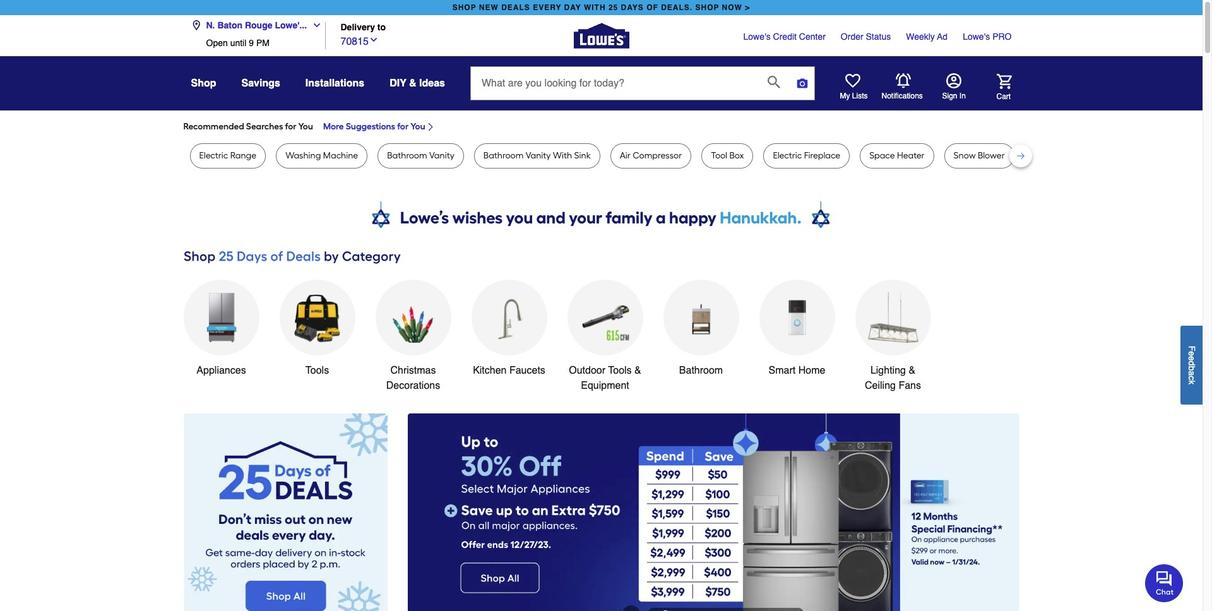 Task type: locate. For each thing, give the bounding box(es) containing it.
you left more
[[298, 121, 313, 132]]

electric left "fireplace"
[[773, 150, 802, 161]]

camera image
[[796, 77, 809, 90]]

chevron down image
[[307, 20, 322, 30]]

1 bathroom from the left
[[387, 150, 427, 161]]

day
[[564, 3, 581, 12]]

& for ideas
[[409, 78, 416, 89]]

you up bathroom vanity
[[411, 121, 425, 132]]

1 horizontal spatial shop
[[695, 3, 719, 12]]

1 lowe's from the left
[[743, 32, 771, 42]]

bathroom
[[679, 365, 723, 376]]

2 horizontal spatial &
[[909, 365, 916, 376]]

vanity down chevron right 'image'
[[429, 150, 454, 161]]

bathroom for bathroom vanity with sink
[[484, 150, 524, 161]]

christmas decorations image
[[388, 292, 438, 343]]

every
[[533, 3, 561, 12]]

n. baton rouge lowe'... button
[[191, 13, 327, 38]]

for for searches
[[285, 121, 296, 132]]

0 horizontal spatial lowe's
[[743, 32, 771, 42]]

lighting
[[871, 365, 906, 376]]

lowe's home improvement logo image
[[574, 8, 629, 63]]

savings
[[241, 78, 280, 89]]

vanity left with
[[526, 150, 551, 161]]

more
[[323, 121, 344, 132]]

baton
[[217, 20, 242, 30]]

tools image
[[292, 292, 343, 343]]

tools
[[305, 365, 329, 376], [608, 365, 632, 376]]

1 horizontal spatial for
[[397, 121, 409, 132]]

outdoor
[[569, 365, 606, 376]]

electric range
[[199, 150, 256, 161]]

2 for from the left
[[397, 121, 409, 132]]

outdoor tools & equipment image
[[580, 292, 630, 343]]

compressor
[[633, 150, 682, 161]]

2 electric from the left
[[773, 150, 802, 161]]

2 tools from the left
[[608, 365, 632, 376]]

delivery
[[341, 22, 375, 32]]

weekly ad
[[906, 32, 948, 42]]

2 shop from the left
[[695, 3, 719, 12]]

1 horizontal spatial &
[[635, 365, 641, 376]]

shop left 'now'
[[695, 3, 719, 12]]

tool
[[711, 150, 727, 161]]

shop
[[191, 78, 216, 89]]

lowe's left credit on the top right of the page
[[743, 32, 771, 42]]

tools up equipment
[[608, 365, 632, 376]]

shop 25 days of deals by category image
[[183, 246, 1019, 267]]

smart home
[[769, 365, 825, 376]]

k
[[1187, 380, 1197, 384]]

kitchen faucets button
[[471, 280, 547, 378]]

center
[[799, 32, 826, 42]]

e up "d"
[[1187, 351, 1197, 356]]

fireplace
[[804, 150, 840, 161]]

0 horizontal spatial &
[[409, 78, 416, 89]]

1 shop from the left
[[452, 3, 476, 12]]

chevron down image
[[369, 34, 379, 45]]

kitchen faucets
[[473, 365, 545, 376]]

1 for from the left
[[285, 121, 296, 132]]

kitchen faucets image
[[484, 292, 534, 343]]

1 horizontal spatial bathroom
[[484, 150, 524, 161]]

bathroom left with
[[484, 150, 524, 161]]

for for suggestions
[[397, 121, 409, 132]]

sink
[[574, 150, 591, 161]]

appliances image
[[196, 292, 247, 343]]

notifications
[[882, 91, 923, 100]]

9
[[249, 38, 254, 48]]

lowe's pro
[[963, 32, 1012, 42]]

bathroom down chevron right 'image'
[[387, 150, 427, 161]]

>
[[745, 3, 750, 12]]

0 horizontal spatial for
[[285, 121, 296, 132]]

& up fans
[[909, 365, 916, 376]]

None search field
[[470, 66, 815, 112]]

kitchen
[[473, 365, 507, 376]]

for right searches
[[285, 121, 296, 132]]

Search Query text field
[[471, 67, 758, 100]]

lowe's pro link
[[963, 30, 1012, 43]]

open until 9 pm
[[206, 38, 270, 48]]

tools button
[[279, 280, 355, 378]]

recommended
[[183, 121, 244, 132]]

bathroom vanity with sink
[[484, 150, 591, 161]]

tools down tools image on the left of the page
[[305, 365, 329, 376]]

christmas
[[390, 365, 436, 376]]

0 horizontal spatial bathroom
[[387, 150, 427, 161]]

outdoor tools & equipment
[[569, 365, 641, 391]]

& right diy
[[409, 78, 416, 89]]

lowe's home improvement account image
[[946, 73, 961, 88]]

washing machine
[[285, 150, 358, 161]]

shop new deals every day with 25 days of deals. shop now > link
[[450, 0, 753, 15]]

arrow right image
[[996, 524, 1009, 537]]

e up "b"
[[1187, 356, 1197, 361]]

0 horizontal spatial tools
[[305, 365, 329, 376]]

vanity for bathroom vanity with sink
[[526, 150, 551, 161]]

lowe's wishes you and your family a happy hanukkah. image
[[183, 201, 1019, 233]]

smart
[[769, 365, 796, 376]]

tool box
[[711, 150, 744, 161]]

air compressor
[[620, 150, 682, 161]]

2 you from the left
[[411, 121, 425, 132]]

of
[[647, 3, 658, 12]]

lowe's
[[743, 32, 771, 42], [963, 32, 990, 42]]

suggestions
[[346, 121, 395, 132]]

electric down recommended
[[199, 150, 228, 161]]

1 vanity from the left
[[429, 150, 454, 161]]

1 electric from the left
[[199, 150, 228, 161]]

diy & ideas button
[[390, 72, 445, 95]]

& right outdoor
[[635, 365, 641, 376]]

2 e from the top
[[1187, 356, 1197, 361]]

in
[[960, 92, 966, 100]]

search image
[[768, 76, 780, 88]]

savings button
[[241, 72, 280, 95]]

lighting & ceiling fans
[[865, 365, 921, 391]]

diy & ideas
[[390, 78, 445, 89]]

& inside lighting & ceiling fans
[[909, 365, 916, 376]]

status
[[866, 32, 891, 42]]

bathroom image
[[676, 292, 726, 343]]

lowe's credit center link
[[743, 30, 826, 43]]

for
[[285, 121, 296, 132], [397, 121, 409, 132]]

0 horizontal spatial you
[[298, 121, 313, 132]]

1 horizontal spatial you
[[411, 121, 425, 132]]

space heater
[[869, 150, 925, 161]]

electric for electric range
[[199, 150, 228, 161]]

bathroom button
[[663, 280, 739, 378]]

2 bathroom from the left
[[484, 150, 524, 161]]

vanity
[[429, 150, 454, 161], [526, 150, 551, 161]]

1 horizontal spatial lowe's
[[963, 32, 990, 42]]

shop left new
[[452, 3, 476, 12]]

lowe's credit center
[[743, 32, 826, 42]]

box
[[729, 150, 744, 161]]

electric fireplace
[[773, 150, 840, 161]]

1 e from the top
[[1187, 351, 1197, 356]]

2 vanity from the left
[[526, 150, 551, 161]]

delivery to
[[341, 22, 386, 32]]

0 horizontal spatial electric
[[199, 150, 228, 161]]

25 days of deals. don't miss deals every day. same-day delivery on in-stock orders placed by 2 p m. image
[[183, 413, 387, 611]]

1 horizontal spatial electric
[[773, 150, 802, 161]]

diy
[[390, 78, 406, 89]]

until
[[230, 38, 246, 48]]

1 you from the left
[[298, 121, 313, 132]]

1 horizontal spatial vanity
[[526, 150, 551, 161]]

faucets
[[509, 365, 545, 376]]

order status
[[841, 32, 891, 42]]

for left chevron right 'image'
[[397, 121, 409, 132]]

1 horizontal spatial tools
[[608, 365, 632, 376]]

location image
[[191, 20, 201, 30]]

shop
[[452, 3, 476, 12], [695, 3, 719, 12]]

n. baton rouge lowe'...
[[206, 20, 307, 30]]

0 horizontal spatial vanity
[[429, 150, 454, 161]]

lowe's left pro
[[963, 32, 990, 42]]

b
[[1187, 366, 1197, 371]]

2 lowe's from the left
[[963, 32, 990, 42]]

blower
[[978, 150, 1005, 161]]

more suggestions for you
[[323, 121, 425, 132]]

lighting & ceiling fans button
[[855, 280, 931, 393]]

0 horizontal spatial shop
[[452, 3, 476, 12]]

sign
[[942, 92, 957, 100]]

n.
[[206, 20, 215, 30]]

70815 button
[[341, 33, 379, 49]]



Task type: describe. For each thing, give the bounding box(es) containing it.
appliances button
[[183, 280, 259, 378]]

f e e d b a c k
[[1187, 346, 1197, 384]]

christmas decorations
[[386, 365, 440, 391]]

installations
[[305, 78, 364, 89]]

smart home button
[[759, 280, 835, 378]]

installations button
[[305, 72, 364, 95]]

electric for electric fireplace
[[773, 150, 802, 161]]

lowe's for lowe's credit center
[[743, 32, 771, 42]]

new
[[479, 3, 499, 12]]

chat invite button image
[[1145, 564, 1184, 602]]

pro
[[993, 32, 1012, 42]]

a
[[1187, 371, 1197, 376]]

d
[[1187, 361, 1197, 366]]

chevron right image
[[425, 122, 435, 132]]

sign in button
[[942, 73, 966, 101]]

machine
[[323, 150, 358, 161]]

air
[[620, 150, 631, 161]]

bathroom vanity
[[387, 150, 454, 161]]

appliances
[[197, 365, 246, 376]]

lists
[[852, 92, 868, 100]]

lowe's home improvement lists image
[[845, 73, 860, 88]]

lowe's home improvement notification center image
[[896, 73, 911, 88]]

searches
[[246, 121, 283, 132]]

lighting & ceiling fans image
[[868, 292, 918, 343]]

recommended searches for you heading
[[183, 121, 1019, 133]]

25
[[609, 3, 618, 12]]

with
[[553, 150, 572, 161]]

fans
[[899, 380, 921, 391]]

lowe's home improvement cart image
[[997, 74, 1012, 89]]

bathroom for bathroom vanity
[[387, 150, 427, 161]]

with
[[584, 3, 606, 12]]

decorations
[[386, 380, 440, 391]]

my
[[840, 92, 850, 100]]

order
[[841, 32, 863, 42]]

f
[[1187, 346, 1197, 351]]

now
[[722, 3, 742, 12]]

cart button
[[979, 74, 1012, 101]]

you for more suggestions for you
[[411, 121, 425, 132]]

& inside outdoor tools & equipment
[[635, 365, 641, 376]]

shop new deals every day with 25 days of deals. shop now >
[[452, 3, 750, 12]]

c
[[1187, 376, 1197, 380]]

recommended searches for you
[[183, 121, 313, 132]]

home
[[798, 365, 825, 376]]

rouge
[[245, 20, 272, 30]]

snow
[[954, 150, 976, 161]]

up to 30 percent off select major appliances. plus, save up to an extra $750 on major appliances. image
[[408, 413, 1019, 611]]

washing
[[285, 150, 321, 161]]

heater
[[897, 150, 925, 161]]

credit
[[773, 32, 797, 42]]

tools inside outdoor tools & equipment
[[608, 365, 632, 376]]

equipment
[[581, 380, 629, 391]]

ideas
[[419, 78, 445, 89]]

order status link
[[841, 30, 891, 43]]

vanity for bathroom vanity
[[429, 150, 454, 161]]

cart
[[997, 92, 1011, 101]]

space
[[869, 150, 895, 161]]

1 tools from the left
[[305, 365, 329, 376]]

deals
[[501, 3, 530, 12]]

deals.
[[661, 3, 693, 12]]

to
[[377, 22, 386, 32]]

& for ceiling
[[909, 365, 916, 376]]

christmas decorations button
[[375, 280, 451, 393]]

open
[[206, 38, 228, 48]]

weekly
[[906, 32, 935, 42]]

weekly ad link
[[906, 30, 948, 43]]

snow blower
[[954, 150, 1005, 161]]

more suggestions for you link
[[323, 121, 435, 133]]

my lists
[[840, 92, 868, 100]]

you for recommended searches for you
[[298, 121, 313, 132]]

f e e d b a c k button
[[1181, 326, 1203, 404]]

my lists link
[[840, 73, 868, 101]]

ad
[[937, 32, 948, 42]]

sign in
[[942, 92, 966, 100]]

shop button
[[191, 72, 216, 95]]

lowe'...
[[275, 20, 307, 30]]

lowe's for lowe's pro
[[963, 32, 990, 42]]

range
[[230, 150, 256, 161]]

70815
[[341, 36, 369, 47]]

outdoor tools & equipment button
[[567, 280, 643, 393]]



Task type: vqa. For each thing, say whether or not it's contained in the screenshot.
the 25 days of deals. don't miss deals every day. same-day delivery on in-stock orders placed by 2 p m. image
yes



